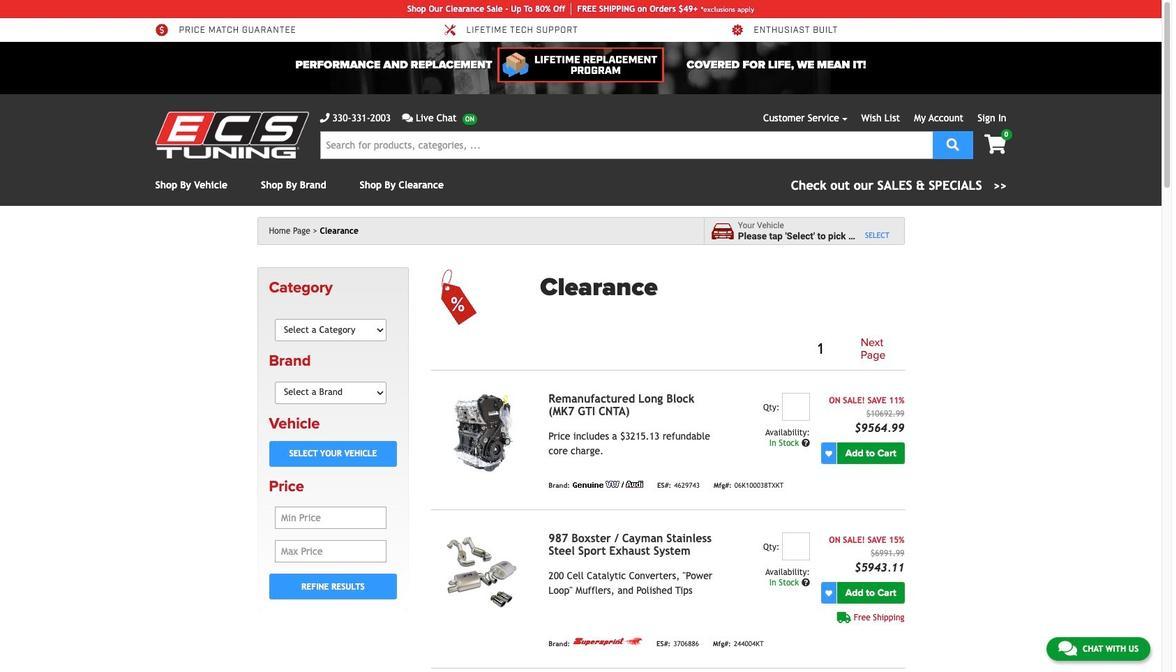 Task type: locate. For each thing, give the bounding box(es) containing it.
Max Price number field
[[275, 540, 387, 563]]

add to wish list image
[[826, 590, 833, 597]]

question circle image
[[802, 579, 810, 587]]

0 horizontal spatial comments image
[[402, 113, 413, 123]]

add to wish list image
[[826, 450, 833, 457]]

1 vertical spatial comments image
[[1059, 640, 1078, 657]]

supersprint - corporate logo image
[[573, 637, 643, 647]]

0 vertical spatial comments image
[[402, 113, 413, 123]]

1 horizontal spatial comments image
[[1059, 640, 1078, 657]]

comments image
[[402, 113, 413, 123], [1059, 640, 1078, 657]]

None number field
[[782, 393, 810, 421], [782, 533, 810, 561], [782, 393, 810, 421], [782, 533, 810, 561]]

lifetime replacement program banner image
[[498, 47, 664, 82]]



Task type: vqa. For each thing, say whether or not it's contained in the screenshot.
ADD TO WISH LIST "image" associated with question circle icon
yes



Task type: describe. For each thing, give the bounding box(es) containing it.
paginated product list navigation navigation
[[541, 334, 905, 365]]

question circle image
[[802, 439, 810, 448]]

shopping cart image
[[985, 135, 1007, 154]]

es#4629743 - 06k100038txkt - remanufactured long block (mk7 gti cnta) - price includes a $3215.13 refundable core charge. - genuine volkswagen audi - volkswagen image
[[432, 393, 538, 473]]

search image
[[947, 138, 960, 150]]

Min Price number field
[[275, 507, 387, 529]]

es#3706886 - 244004kt - 987 boxster / cayman stainless steel sport exhaust system - 200 cell catalytic converters, "power loop" mufflers, and polished tips - supersprint - porsche image
[[432, 533, 538, 612]]

ecs tuning image
[[155, 112, 309, 158]]

Search text field
[[320, 131, 933, 159]]

genuine volkswagen audi - corporate logo image
[[573, 481, 644, 488]]

phone image
[[320, 113, 330, 123]]



